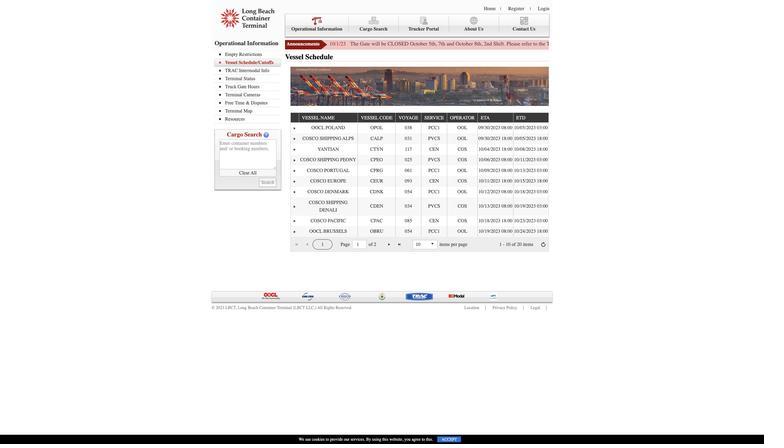 Task type: describe. For each thing, give the bounding box(es) containing it.
054 for cdnk
[[405, 189, 412, 195]]

1 | from the left
[[500, 6, 501, 11]]

legal
[[531, 306, 540, 311]]

empty restrictions link
[[219, 52, 281, 57]]

home
[[484, 6, 496, 11]]

2
[[374, 242, 376, 248]]

10/19/2023 03:00 cell
[[513, 198, 549, 216]]

cosco for cosco shipping denali
[[309, 200, 325, 206]]

1 - 10 of 20 items
[[500, 242, 533, 248]]

yantian
[[318, 147, 339, 152]]

1 vertical spatial page
[[458, 242, 468, 248]]

10/08/2023
[[514, 147, 536, 152]]

2 horizontal spatial to
[[533, 40, 538, 47]]

cos cell for 10/13/2023 08:00
[[447, 198, 478, 216]]

operator link
[[450, 113, 478, 123]]

© 2023 lbct, long beach container terminal (lbct llc.) all rights reserved.
[[212, 306, 352, 311]]

empty
[[225, 52, 238, 57]]

pcc1 cell for 10/19/2023 08:00
[[421, 227, 447, 237]]

1 vertical spatial information
[[247, 40, 278, 47]]

europe
[[328, 179, 346, 184]]

08:00 for 09/30/2023 08:00
[[502, 125, 513, 131]]

page
[[341, 242, 350, 248]]

row group containing oocl poland
[[291, 123, 549, 237]]

1 for 1 - 10 of 20 items
[[500, 242, 502, 248]]

034
[[405, 204, 412, 209]]

about us
[[464, 26, 484, 32]]

vessel for vessel name
[[302, 115, 319, 121]]

10/23/2023
[[514, 218, 536, 224]]

oocl for oocl poland
[[312, 125, 324, 131]]

eta link
[[481, 113, 493, 123]]

117 cell
[[396, 144, 421, 155]]

free time & disputes link
[[219, 100, 281, 106]]

10/06/2023
[[479, 157, 500, 163]]

1 of from the left
[[369, 242, 373, 248]]

031 cell
[[396, 134, 421, 144]]

cos for 10/18/2023 18:00 10/23/2023 03:00
[[458, 218, 467, 224]]

operational information link
[[285, 16, 349, 33]]

week.
[[674, 40, 687, 47]]

llc.)
[[306, 306, 316, 311]]

agree
[[412, 438, 421, 443]]

opol
[[371, 125, 383, 131]]

2nd
[[484, 40, 492, 47]]

cprg
[[371, 168, 383, 174]]

trucker portal link
[[399, 16, 449, 33]]

vessel for vessel code
[[361, 115, 378, 121]]

1 horizontal spatial 10/18/2023
[[514, 189, 536, 195]]

cos for 10/06/2023 08:00 10/11/2023 03:00
[[458, 157, 467, 163]]

yantian cell
[[299, 144, 358, 155]]

cosco denmark
[[308, 189, 349, 195]]

us for about us
[[478, 26, 484, 32]]

ool cell for 10/12/2023 08:00
[[447, 187, 478, 198]]

cos cell for 10/04/2023 18:00
[[447, 144, 478, 155]]

08:00 for 10/19/2023 08:00
[[502, 229, 513, 235]]

2 october from the left
[[456, 40, 473, 47]]

pcc1 cell for 09/30/2023 08:00
[[421, 123, 447, 134]]

cdnk cell
[[358, 187, 396, 198]]

cosco shipping denali
[[309, 200, 348, 213]]

ool for 09/30/2023 18:00 10/05/2023 18:00
[[458, 136, 467, 142]]

denali
[[319, 208, 337, 213]]

1 horizontal spatial 10/13/2023
[[514, 168, 536, 174]]

08:00 for 10/09/2023 08:00
[[502, 168, 513, 174]]

09/30/2023 08:00 cell
[[478, 123, 513, 134]]

info
[[261, 68, 269, 73]]

0 horizontal spatial search
[[244, 131, 262, 138]]

register link
[[508, 6, 524, 11]]

policy
[[507, 306, 517, 311]]

pvcs cell for 025
[[421, 155, 447, 166]]

117
[[405, 147, 412, 152]]

gate
[[632, 40, 641, 47]]

oocl brussels cell
[[299, 227, 358, 237]]

10/06/2023 08:00 cell
[[478, 155, 513, 166]]

0 horizontal spatial 10/18/2023
[[479, 218, 500, 224]]

18:00 down 10/05/2023 03:00 cell
[[537, 136, 548, 142]]

row containing vessel name
[[291, 113, 549, 123]]

container
[[259, 306, 276, 311]]

provide
[[330, 438, 343, 443]]

2 | from the left
[[530, 6, 531, 11]]

0 vertical spatial page
[[597, 40, 607, 47]]

menu bar containing empty restrictions
[[215, 51, 284, 124]]

&
[[246, 100, 250, 106]]

054 for obru
[[405, 229, 412, 235]]

rights
[[324, 306, 335, 311]]

cdnk
[[370, 189, 384, 195]]

cos for 10/11/2023 18:00 10/15/2023 18:00
[[458, 179, 467, 184]]

row containing cosco europe
[[291, 176, 549, 187]]

services.
[[351, 438, 365, 443]]

10/13/2023 08:00 cell
[[478, 198, 513, 216]]

terminal up resources
[[225, 109, 242, 114]]

18:00 up 10/12/2023 08:00 10/18/2023 03:00
[[502, 179, 513, 184]]

cosco for cosco europe
[[310, 179, 326, 184]]

location
[[465, 306, 479, 311]]

calp cell
[[358, 134, 396, 144]]

ool for 10/12/2023 08:00 10/18/2023 03:00
[[458, 189, 467, 195]]

home link
[[484, 6, 496, 11]]

10/18/2023 18:00 cell
[[478, 216, 513, 227]]

03:00 for 10/18/2023 18:00 10/23/2023 03:00
[[537, 218, 548, 224]]

vessel code link
[[361, 113, 396, 123]]

cosco pacific
[[311, 218, 346, 224]]

09/30/2023 18:00 cell
[[478, 134, 513, 144]]

-
[[503, 242, 505, 248]]

1 horizontal spatial hours
[[572, 40, 586, 47]]

10/08/2023 18:00 cell
[[513, 144, 549, 155]]

1 october from the left
[[410, 40, 427, 47]]

1 for from the left
[[609, 40, 615, 47]]

ool for 09/30/2023 08:00 10/05/2023 03:00
[[458, 125, 467, 131]]

Enter container numbers and/ or booking numbers.  text field
[[219, 140, 276, 170]]

10/04/2023 18:00 10/08/2023 18:00
[[479, 147, 548, 152]]

operator
[[450, 115, 475, 121]]

18:00 up 10/04/2023 18:00 10/08/2023 18:00
[[502, 136, 513, 142]]

10/19/2023 08:00 cell
[[478, 227, 513, 237]]

10/15/2023
[[514, 179, 536, 184]]

terminal status link
[[219, 76, 281, 82]]

row containing cosco denmark
[[291, 187, 549, 198]]

038
[[405, 125, 412, 131]]

terminal down trac
[[225, 76, 242, 82]]

clear all
[[239, 170, 257, 176]]

about us link
[[449, 16, 499, 33]]

cos for 10/13/2023 08:00 10/19/2023 03:00
[[458, 204, 467, 209]]

10/24/2023
[[514, 229, 536, 235]]

hours inside empty restrictions vessel schedule/cutoffs trac intermodal info terminal status truck gate hours terminal cameras free time & disputes terminal map resources
[[248, 84, 260, 90]]

cden cell
[[358, 198, 396, 216]]

18:00 down 10/13/2023 03:00 cell
[[537, 179, 548, 184]]

vessel schedule
[[285, 53, 333, 61]]

gate inside empty restrictions vessel schedule/cutoffs trac intermodal info terminal status truck gate hours terminal cameras free time & disputes terminal map resources
[[238, 84, 247, 90]]

all inside button
[[251, 170, 257, 176]]

08:00 for 10/12/2023 08:00
[[502, 189, 513, 195]]

1 vertical spatial cargo search
[[227, 131, 262, 138]]

refer
[[522, 40, 532, 47]]

opol cell
[[358, 123, 396, 134]]

061 cell
[[396, 166, 421, 176]]

09/30/2023 for 09/30/2023 08:00 10/05/2023 03:00
[[479, 125, 500, 131]]

034 cell
[[396, 198, 421, 216]]

1 horizontal spatial gate
[[360, 40, 370, 47]]

03:00 for 10/09/2023 08:00 10/13/2023 03:00
[[537, 168, 548, 174]]

08:00 for 10/13/2023 08:00
[[502, 204, 513, 209]]

terminal up free on the top left of the page
[[225, 92, 242, 98]]

2 horizontal spatial gate
[[561, 40, 571, 47]]

10/12/2023
[[479, 189, 500, 195]]

cosco for cosco portugal
[[307, 168, 323, 174]]

1 horizontal spatial search
[[374, 26, 388, 32]]

announcements
[[287, 41, 320, 47]]

10/09/2023
[[479, 168, 500, 174]]

1 vertical spatial operational information
[[215, 40, 278, 47]]

pvcs cell for 034
[[421, 198, 447, 216]]

cosco shipping peony
[[300, 157, 356, 163]]

10/04/2023 18:00 cell
[[478, 144, 513, 155]]

name
[[321, 115, 335, 121]]

cen cell for 085
[[421, 216, 447, 227]]

ceur cell
[[358, 176, 396, 187]]

093
[[405, 179, 412, 184]]

10/05/2023 for 10/05/2023 03:00
[[514, 125, 536, 131]]

privacy policy
[[493, 306, 517, 311]]

5th,
[[429, 40, 437, 47]]

10/12/2023 08:00 cell
[[478, 187, 513, 198]]

10/04/2023
[[479, 147, 500, 152]]

map
[[244, 109, 252, 114]]

054 cell for obru
[[396, 227, 421, 237]]

085
[[405, 218, 412, 224]]

0 horizontal spatial 10/11/2023
[[479, 179, 500, 184]]

061
[[405, 168, 412, 174]]

please
[[507, 40, 521, 47]]

vessel schedule/cutoffs link
[[219, 60, 281, 65]]

will
[[372, 40, 380, 47]]

2023
[[216, 306, 224, 311]]

service link
[[424, 113, 447, 123]]

cen for 093
[[429, 179, 439, 184]]

10/05/2023 18:00 cell
[[513, 134, 549, 144]]

cen for 117
[[429, 147, 439, 152]]

cen for 085
[[429, 218, 439, 224]]

025 cell
[[396, 155, 421, 166]]

pvcs cell for 031
[[421, 134, 447, 144]]

1 horizontal spatial vessel
[[285, 53, 304, 61]]

trac intermodal info link
[[219, 68, 281, 73]]

privacy
[[493, 306, 506, 311]]

login link
[[538, 6, 550, 11]]

cos for 10/04/2023 18:00 10/08/2023 18:00
[[458, 147, 467, 152]]

ool cell for 10/19/2023 08:00
[[447, 227, 478, 237]]

cosco shipping alps cell
[[299, 134, 358, 144]]

10/13/2023 08:00 10/19/2023 03:00
[[479, 204, 548, 209]]

our
[[344, 438, 350, 443]]

cos cell for 10/11/2023 18:00
[[447, 176, 478, 187]]

about
[[464, 26, 477, 32]]

0 horizontal spatial operational
[[215, 40, 246, 47]]

0 vertical spatial 10/19/2023
[[514, 204, 536, 209]]

trucker portal
[[408, 26, 439, 32]]



Task type: locate. For each thing, give the bounding box(es) containing it.
cargo search up will
[[360, 26, 388, 32]]

by
[[366, 438, 371, 443]]

0 horizontal spatial 1
[[321, 242, 324, 248]]

1 pcc1 cell from the top
[[421, 123, 447, 134]]

0 horizontal spatial page
[[458, 242, 468, 248]]

8 row from the top
[[291, 187, 549, 198]]

10/1/23 the gate will be closed october 5th, 7th and october 8th, 2nd shift. please refer to the truck gate hours web page for further gate details for the week.
[[330, 40, 687, 47]]

cosco portugal cell
[[299, 166, 358, 176]]

pvcs cell down service
[[421, 134, 447, 144]]

gate right the at the left of page
[[360, 40, 370, 47]]

1 vertical spatial all
[[317, 306, 323, 311]]

pcc1
[[429, 125, 440, 131], [429, 168, 440, 174], [429, 189, 440, 195], [429, 229, 440, 235]]

1 horizontal spatial cargo
[[360, 26, 372, 32]]

pcc1 for 10/09/2023
[[429, 168, 440, 174]]

10/05/2023 03:00 cell
[[513, 123, 549, 134]]

09/30/2023 for 09/30/2023 18:00 10/05/2023 18:00
[[479, 136, 500, 142]]

row containing cosco shipping denali
[[291, 198, 549, 216]]

5 ool from the top
[[458, 229, 467, 235]]

closed
[[388, 40, 409, 47]]

2 vertical spatial pvcs cell
[[421, 198, 447, 216]]

truck down trac
[[225, 84, 236, 90]]

1 horizontal spatial 10/11/2023
[[514, 157, 536, 163]]

october right 'and'
[[456, 40, 473, 47]]

of left 2
[[369, 242, 373, 248]]

10/13/2023 03:00 cell
[[513, 166, 549, 176]]

4 pcc1 cell from the top
[[421, 227, 447, 237]]

2 1 from the left
[[500, 242, 502, 248]]

the
[[539, 40, 546, 47], [666, 40, 672, 47]]

0 horizontal spatial vessel
[[225, 60, 238, 65]]

03:00 down 10/11/2023 03:00 cell
[[537, 168, 548, 174]]

shipping down yantian cell
[[317, 157, 339, 163]]

cargo
[[360, 26, 372, 32], [227, 131, 243, 138]]

poland
[[326, 125, 345, 131]]

information up 10/1/23
[[317, 26, 342, 32]]

10/19/2023
[[514, 204, 536, 209], [479, 229, 500, 235]]

cosco down cosco europe cell
[[308, 189, 324, 195]]

1 vertical spatial 09/30/2023
[[479, 136, 500, 142]]

1 horizontal spatial us
[[530, 26, 536, 32]]

0 horizontal spatial for
[[609, 40, 615, 47]]

cen cell for 117
[[421, 144, 447, 155]]

cosco up oocl brussels
[[311, 218, 327, 224]]

10/15/2023 18:00 cell
[[513, 176, 549, 187]]

3 cen from the top
[[429, 218, 439, 224]]

search down resources link
[[244, 131, 262, 138]]

2 054 cell from the top
[[396, 227, 421, 237]]

refresh image
[[541, 243, 546, 247]]

schedule
[[305, 53, 333, 61]]

october left '5th,'
[[410, 40, 427, 47]]

cen cell
[[421, 144, 447, 155], [421, 176, 447, 187], [421, 216, 447, 227]]

gate left web
[[561, 40, 571, 47]]

cen cell for 093
[[421, 176, 447, 187]]

vessel down empty
[[225, 60, 238, 65]]

3 cos from the top
[[458, 179, 467, 184]]

10/11/2023 down 10/08/2023
[[514, 157, 536, 163]]

054
[[405, 189, 412, 195], [405, 229, 412, 235]]

ool for 10/19/2023 08:00 10/24/2023 18:00
[[458, 229, 467, 235]]

cosco inside cosco shipping denali
[[309, 200, 325, 206]]

go to the next page image
[[387, 243, 392, 247]]

1 horizontal spatial |
[[530, 6, 531, 11]]

1 left -
[[500, 242, 502, 248]]

hours up cameras
[[248, 84, 260, 90]]

per
[[451, 242, 457, 248]]

using
[[372, 438, 381, 443]]

4 08:00 from the top
[[502, 189, 513, 195]]

1 vertical spatial truck
[[225, 84, 236, 90]]

cos cell
[[447, 144, 478, 155], [447, 155, 478, 166], [447, 176, 478, 187], [447, 198, 478, 216], [447, 216, 478, 227]]

4 ool cell from the top
[[447, 187, 478, 198]]

1 horizontal spatial 10
[[506, 242, 511, 248]]

2 vertical spatial cen
[[429, 218, 439, 224]]

0 vertical spatial 054
[[405, 189, 412, 195]]

shipping inside cosco shipping denali
[[326, 200, 348, 206]]

login
[[538, 6, 550, 11]]

2 08:00 from the top
[[502, 157, 513, 163]]

2 10/05/2023 from the top
[[514, 136, 536, 142]]

row down 085
[[291, 227, 549, 237]]

shipping for peony
[[317, 157, 339, 163]]

1 horizontal spatial to
[[422, 438, 425, 443]]

cargo search down resources link
[[227, 131, 262, 138]]

4 cos from the top
[[458, 204, 467, 209]]

cosco down cosco shipping peony cell on the left of the page
[[307, 168, 323, 174]]

row up the 038
[[291, 113, 549, 123]]

5 03:00 from the top
[[537, 204, 548, 209]]

cos
[[458, 147, 467, 152], [458, 157, 467, 163], [458, 179, 467, 184], [458, 204, 467, 209], [458, 218, 467, 224]]

5 08:00 from the top
[[502, 204, 513, 209]]

10/19/2023 down 10/18/2023 18:00 "cell"
[[479, 229, 500, 235]]

details
[[643, 40, 657, 47]]

1 cen cell from the top
[[421, 144, 447, 155]]

menu bar containing operational information
[[285, 14, 550, 37]]

shift.
[[494, 40, 505, 47]]

terminal cameras link
[[219, 92, 281, 98]]

row down 061
[[291, 176, 549, 187]]

cosco shipping peony cell
[[299, 155, 358, 166]]

row containing oocl poland
[[291, 123, 549, 134]]

0 vertical spatial 10/11/2023
[[514, 157, 536, 163]]

0 vertical spatial cargo
[[360, 26, 372, 32]]

18:00 up 10/06/2023 08:00 10/11/2023 03:00
[[502, 147, 513, 152]]

cosco shipping denali cell
[[299, 198, 358, 216]]

1 horizontal spatial information
[[317, 26, 342, 32]]

cargo down resources
[[227, 131, 243, 138]]

row down 093
[[291, 187, 549, 198]]

pvcs down service
[[428, 136, 440, 142]]

pcc1 for 10/12/2023
[[429, 189, 440, 195]]

0 horizontal spatial information
[[247, 40, 278, 47]]

1 vertical spatial shipping
[[317, 157, 339, 163]]

to left the provide
[[326, 438, 329, 443]]

us right about
[[478, 26, 484, 32]]

1 1 from the left
[[321, 242, 324, 248]]

tree grid
[[291, 113, 549, 237]]

10/11/2023 03:00 cell
[[513, 155, 549, 166]]

031
[[405, 136, 412, 142]]

restrictions
[[239, 52, 262, 57]]

cosco for cosco shipping alps
[[303, 136, 319, 142]]

10/18/2023 18:00 10/23/2023 03:00
[[479, 218, 548, 224]]

pcc1 cell for 10/12/2023 08:00
[[421, 187, 447, 198]]

1 ool from the top
[[458, 125, 467, 131]]

None submit
[[259, 178, 276, 187]]

pvcs for 031
[[428, 136, 440, 142]]

all right clear
[[251, 170, 257, 176]]

row down voyage link
[[291, 123, 549, 134]]

3 ool cell from the top
[[447, 166, 478, 176]]

cosco down oocl poland cell
[[303, 136, 319, 142]]

cen cell right 093
[[421, 176, 447, 187]]

0 vertical spatial oocl
[[312, 125, 324, 131]]

03:00 for 09/30/2023 08:00 10/05/2023 03:00
[[537, 125, 548, 131]]

18:00 down '10/05/2023 18:00' cell
[[537, 147, 548, 152]]

1 horizontal spatial page
[[597, 40, 607, 47]]

2 for from the left
[[658, 40, 665, 47]]

oocl down vessel name
[[312, 125, 324, 131]]

you
[[404, 438, 411, 443]]

terminal map link
[[219, 109, 281, 114]]

oocl down cosco pacific cell
[[309, 229, 322, 235]]

eta
[[481, 115, 490, 121]]

voyage link
[[399, 113, 421, 123]]

1 vertical spatial oocl
[[309, 229, 322, 235]]

3 pvcs cell from the top
[[421, 198, 447, 216]]

2 vertical spatial shipping
[[326, 200, 348, 206]]

long
[[238, 306, 247, 311]]

0 vertical spatial pvcs cell
[[421, 134, 447, 144]]

cosco up denali
[[309, 200, 325, 206]]

pvcs for 034
[[428, 204, 440, 209]]

0 horizontal spatial items
[[440, 242, 450, 248]]

pcc1 for 09/30/2023
[[429, 125, 440, 131]]

08:00 up 09/30/2023 18:00 10/05/2023 18:00
[[502, 125, 513, 131]]

1 cos from the top
[[458, 147, 467, 152]]

oocl poland cell
[[299, 123, 358, 134]]

row up 093
[[291, 166, 549, 176]]

4 row from the top
[[291, 144, 549, 155]]

03:00 for 10/12/2023 08:00 10/18/2023 03:00
[[537, 189, 548, 195]]

this
[[382, 438, 388, 443]]

pvcs right 034
[[428, 204, 440, 209]]

10/18/2023 up 10/19/2023 08:00 cell
[[479, 218, 500, 224]]

to right refer
[[533, 40, 538, 47]]

october
[[410, 40, 427, 47], [456, 40, 473, 47]]

pcc1 cell
[[421, 123, 447, 134], [421, 166, 447, 176], [421, 187, 447, 198], [421, 227, 447, 237]]

0 horizontal spatial 10/13/2023
[[479, 204, 500, 209]]

0 vertical spatial search
[[374, 26, 388, 32]]

alps
[[342, 136, 354, 142]]

08:00 for 10/06/2023 08:00
[[502, 157, 513, 163]]

18:00 up refresh image
[[537, 229, 548, 235]]

2 pvcs from the top
[[428, 157, 440, 163]]

0 vertical spatial operational information
[[291, 26, 342, 32]]

items
[[440, 242, 450, 248], [523, 242, 533, 248]]

1 10/05/2023 from the top
[[514, 125, 536, 131]]

18:00
[[502, 136, 513, 142], [537, 136, 548, 142], [502, 147, 513, 152], [537, 147, 548, 152], [502, 179, 513, 184], [537, 179, 548, 184], [502, 218, 513, 224], [537, 229, 548, 235]]

2 the from the left
[[666, 40, 672, 47]]

5 cos cell from the top
[[447, 216, 478, 227]]

shipping down oocl poland cell
[[320, 136, 341, 142]]

row containing cosco shipping alps
[[291, 134, 549, 144]]

1 pcc1 from the top
[[429, 125, 440, 131]]

1 pvcs cell from the top
[[421, 134, 447, 144]]

cargo search inside cargo search link
[[360, 26, 388, 32]]

0 vertical spatial pvcs
[[428, 136, 440, 142]]

1 vertical spatial menu bar
[[215, 51, 284, 124]]

0 vertical spatial hours
[[572, 40, 586, 47]]

0 vertical spatial operational
[[291, 26, 316, 32]]

vessel up opol
[[361, 115, 378, 121]]

legal link
[[531, 306, 540, 311]]

cosco pacific cell
[[299, 216, 358, 227]]

cprg cell
[[358, 166, 396, 176]]

contact
[[513, 26, 529, 32]]

1 054 from the top
[[405, 189, 412, 195]]

1 the from the left
[[539, 40, 546, 47]]

for right details
[[658, 40, 665, 47]]

0 vertical spatial 10/13/2023
[[514, 168, 536, 174]]

2 pcc1 from the top
[[429, 168, 440, 174]]

0 horizontal spatial hours
[[248, 84, 260, 90]]

09/30/2023 18:00 10/05/2023 18:00
[[479, 136, 548, 142]]

time
[[235, 100, 245, 106]]

all right llc.)
[[317, 306, 323, 311]]

operational inside operational information link
[[291, 26, 316, 32]]

10/24/2023 18:00 cell
[[513, 227, 549, 237]]

5 ool cell from the top
[[447, 227, 478, 237]]

0 horizontal spatial all
[[251, 170, 257, 176]]

10/11/2023 18:00 cell
[[478, 176, 513, 187]]

1 vertical spatial cen cell
[[421, 176, 447, 187]]

1 vertical spatial cen
[[429, 179, 439, 184]]

be
[[381, 40, 386, 47]]

contact us link
[[499, 16, 549, 33]]

0 horizontal spatial october
[[410, 40, 427, 47]]

pvcs for 025
[[428, 157, 440, 163]]

hours left web
[[572, 40, 586, 47]]

4 ool from the top
[[458, 189, 467, 195]]

| right home link
[[500, 6, 501, 11]]

row containing cosco portugal
[[291, 166, 549, 176]]

1 vertical spatial cargo
[[227, 131, 243, 138]]

3 pvcs from the top
[[428, 204, 440, 209]]

(lbct
[[293, 306, 305, 311]]

1 054 cell from the top
[[396, 187, 421, 198]]

obru cell
[[358, 227, 396, 237]]

row containing cosco pacific
[[291, 216, 549, 227]]

1 us from the left
[[478, 26, 484, 32]]

0 horizontal spatial of
[[369, 242, 373, 248]]

6 row from the top
[[291, 166, 549, 176]]

portugal
[[324, 168, 350, 174]]

08:00 down the 10/18/2023 18:00 10/23/2023 03:00
[[502, 229, 513, 235]]

2 us from the left
[[530, 26, 536, 32]]

items per page
[[440, 242, 468, 248]]

operational information
[[291, 26, 342, 32], [215, 40, 278, 47]]

054 down 085 cell
[[405, 229, 412, 235]]

brussels
[[323, 229, 347, 235]]

4 03:00 from the top
[[537, 189, 548, 195]]

vessel code
[[361, 115, 393, 121]]

1 vertical spatial 10/18/2023
[[479, 218, 500, 224]]

10/18/2023 03:00 cell
[[513, 187, 549, 198]]

1 horizontal spatial truck
[[547, 40, 559, 47]]

2 ool cell from the top
[[447, 134, 478, 144]]

8th,
[[474, 40, 483, 47]]

pvcs cell right 034
[[421, 198, 447, 216]]

go to the last page image
[[397, 243, 402, 247]]

3 ool from the top
[[458, 168, 467, 174]]

0 vertical spatial information
[[317, 26, 342, 32]]

10/05/2023 up 10/08/2023
[[514, 136, 536, 142]]

0 vertical spatial cen
[[429, 147, 439, 152]]

0 horizontal spatial us
[[478, 26, 484, 32]]

3 cen cell from the top
[[421, 216, 447, 227]]

10 right -
[[506, 242, 511, 248]]

0 horizontal spatial truck
[[225, 84, 236, 90]]

10/13/2023 down 10/12/2023 at the top right of page
[[479, 204, 500, 209]]

| left 'login' link
[[530, 6, 531, 11]]

10/05/2023 down etd link
[[514, 125, 536, 131]]

the right refer
[[539, 40, 546, 47]]

0 vertical spatial 10/18/2023
[[514, 189, 536, 195]]

cosco for cosco pacific
[[311, 218, 327, 224]]

page right web
[[597, 40, 607, 47]]

10/19/2023 up 10/23/2023
[[514, 204, 536, 209]]

row up 117
[[291, 134, 549, 144]]

03:00 for 10/13/2023 08:00 10/19/2023 03:00
[[537, 204, 548, 209]]

ool cell for 09/30/2023 18:00
[[447, 134, 478, 144]]

cargo search
[[360, 26, 388, 32], [227, 131, 262, 138]]

6 08:00 from the top
[[502, 229, 513, 235]]

038 cell
[[396, 123, 421, 134]]

oocl for oocl brussels
[[309, 229, 322, 235]]

obru
[[370, 229, 383, 235]]

2 items from the left
[[523, 242, 533, 248]]

0 horizontal spatial cargo
[[227, 131, 243, 138]]

for left the further
[[609, 40, 615, 47]]

row containing cosco shipping peony
[[291, 155, 549, 166]]

1 pvcs from the top
[[428, 136, 440, 142]]

1 vertical spatial search
[[244, 131, 262, 138]]

ool cell
[[447, 123, 478, 134], [447, 134, 478, 144], [447, 166, 478, 176], [447, 187, 478, 198], [447, 227, 478, 237]]

4 pcc1 from the top
[[429, 229, 440, 235]]

cpac cell
[[358, 216, 396, 227]]

1 vertical spatial 054 cell
[[396, 227, 421, 237]]

08:00 down the 10/11/2023 18:00 10/15/2023 18:00
[[502, 189, 513, 195]]

cpeo
[[371, 157, 383, 163]]

1 vertical spatial pvcs cell
[[421, 155, 447, 166]]

oocl poland
[[312, 125, 345, 131]]

cosco denmark cell
[[299, 187, 358, 198]]

054 cell down 093
[[396, 187, 421, 198]]

operational information up the empty restrictions link
[[215, 40, 278, 47]]

truck
[[547, 40, 559, 47], [225, 84, 236, 90]]

page right per
[[458, 242, 468, 248]]

0 horizontal spatial to
[[326, 438, 329, 443]]

vessel left name
[[302, 115, 319, 121]]

10/12/2023 08:00 10/18/2023 03:00
[[479, 189, 548, 195]]

1 vertical spatial operational
[[215, 40, 246, 47]]

1 for 1
[[321, 242, 324, 248]]

accept button
[[438, 437, 461, 443]]

0 vertical spatial shipping
[[320, 136, 341, 142]]

03:00 up 10/24/2023 18:00 cell
[[537, 218, 548, 224]]

1 vertical spatial 10/11/2023
[[479, 179, 500, 184]]

cen right 117
[[429, 147, 439, 152]]

2 ool from the top
[[458, 136, 467, 142]]

3 pcc1 cell from the top
[[421, 187, 447, 198]]

10/11/2023
[[514, 157, 536, 163], [479, 179, 500, 184]]

clear all button
[[219, 170, 276, 177]]

for
[[609, 40, 615, 47], [658, 40, 665, 47]]

0 horizontal spatial 10/19/2023
[[479, 229, 500, 235]]

truck right refer
[[547, 40, 559, 47]]

4 cos cell from the top
[[447, 198, 478, 216]]

of left 20 on the bottom right of page
[[512, 242, 516, 248]]

cos cell for 10/06/2023 08:00
[[447, 155, 478, 166]]

beach
[[248, 306, 258, 311]]

1 03:00 from the top
[[537, 125, 548, 131]]

us for contact us
[[530, 26, 536, 32]]

10/06/2023 08:00 10/11/2023 03:00
[[479, 157, 548, 163]]

7 row from the top
[[291, 176, 549, 187]]

1 horizontal spatial 10/19/2023
[[514, 204, 536, 209]]

ctyn cell
[[358, 144, 396, 155]]

2 pvcs cell from the top
[[421, 155, 447, 166]]

truck inside empty restrictions vessel schedule/cutoffs trac intermodal info terminal status truck gate hours terminal cameras free time & disputes terminal map resources
[[225, 84, 236, 90]]

10/18/2023
[[514, 189, 536, 195], [479, 218, 500, 224]]

1 vertical spatial 10/19/2023
[[479, 229, 500, 235]]

row containing oocl brussels
[[291, 227, 549, 237]]

vessel name link
[[302, 113, 338, 123]]

10/23/2023 03:00 cell
[[513, 216, 549, 227]]

3 cos cell from the top
[[447, 176, 478, 187]]

1 ool cell from the top
[[447, 123, 478, 134]]

1 horizontal spatial operational information
[[291, 26, 342, 32]]

pvcs
[[428, 136, 440, 142], [428, 157, 440, 163], [428, 204, 440, 209]]

2 054 from the top
[[405, 229, 412, 235]]

cen cell right 117
[[421, 144, 447, 155]]

cen right 093
[[429, 179, 439, 184]]

cosco portugal
[[307, 168, 350, 174]]

cosco down yantian cell
[[300, 157, 316, 163]]

pvcs cell
[[421, 134, 447, 144], [421, 155, 447, 166], [421, 198, 447, 216]]

1 horizontal spatial the
[[666, 40, 672, 47]]

cos cell for 10/18/2023 18:00
[[447, 216, 478, 227]]

gate
[[360, 40, 370, 47], [561, 40, 571, 47], [238, 84, 247, 90]]

row containing yantian
[[291, 144, 549, 155]]

1 horizontal spatial operational
[[291, 26, 316, 32]]

cen cell right 085
[[421, 216, 447, 227]]

0 horizontal spatial operational information
[[215, 40, 278, 47]]

03:00 up '10/05/2023 18:00' cell
[[537, 125, 548, 131]]

08:00 down 10/12/2023 08:00 10/18/2023 03:00
[[502, 204, 513, 209]]

shipping for alps
[[320, 136, 341, 142]]

1 horizontal spatial all
[[317, 306, 323, 311]]

row up 085
[[291, 198, 549, 216]]

0 vertical spatial 09/30/2023
[[479, 125, 500, 131]]

10
[[416, 242, 421, 248], [506, 242, 511, 248]]

10 row from the top
[[291, 216, 549, 227]]

08:00 down 10/06/2023 08:00 10/11/2023 03:00
[[502, 168, 513, 174]]

shipping
[[320, 136, 341, 142], [317, 157, 339, 163], [326, 200, 348, 206]]

3 08:00 from the top
[[502, 168, 513, 174]]

2 03:00 from the top
[[537, 157, 548, 163]]

1 vertical spatial 10/13/2023
[[479, 204, 500, 209]]

us inside "link"
[[478, 26, 484, 32]]

register
[[508, 6, 524, 11]]

1 vertical spatial pvcs
[[428, 157, 440, 163]]

6 03:00 from the top
[[537, 218, 548, 224]]

truck gate hours link
[[219, 84, 281, 90]]

9 row from the top
[[291, 198, 549, 216]]

2 vertical spatial pvcs
[[428, 204, 440, 209]]

1 08:00 from the top
[[502, 125, 513, 131]]

10/05/2023 for 10/05/2023 18:00
[[514, 136, 536, 142]]

3 pcc1 from the top
[[429, 189, 440, 195]]

empty restrictions vessel schedule/cutoffs trac intermodal info terminal status truck gate hours terminal cameras free time & disputes terminal map resources
[[225, 52, 274, 122]]

0 horizontal spatial |
[[500, 6, 501, 11]]

1 cen from the top
[[429, 147, 439, 152]]

1 horizontal spatial for
[[658, 40, 665, 47]]

©
[[212, 306, 215, 311]]

2 of from the left
[[512, 242, 516, 248]]

1 horizontal spatial items
[[523, 242, 533, 248]]

054 cell for cdnk
[[396, 187, 421, 198]]

cosco europe
[[310, 179, 346, 184]]

cen right 085
[[429, 218, 439, 224]]

054 cell
[[396, 187, 421, 198], [396, 227, 421, 237]]

vessel name
[[302, 115, 335, 121]]

2 cen from the top
[[429, 179, 439, 184]]

5 row from the top
[[291, 155, 549, 166]]

row up 061
[[291, 155, 549, 166]]

ool cell for 10/09/2023 08:00
[[447, 166, 478, 176]]

service
[[424, 115, 444, 121]]

2 pcc1 cell from the top
[[421, 166, 447, 176]]

row
[[291, 113, 549, 123], [291, 123, 549, 134], [291, 134, 549, 144], [291, 144, 549, 155], [291, 155, 549, 166], [291, 166, 549, 176], [291, 176, 549, 187], [291, 187, 549, 198], [291, 198, 549, 216], [291, 216, 549, 227], [291, 227, 549, 237]]

2 cen cell from the top
[[421, 176, 447, 187]]

2 vessel from the left
[[361, 115, 378, 121]]

cosco europe cell
[[299, 176, 358, 187]]

pcc1 cell for 10/09/2023 08:00
[[421, 166, 447, 176]]

contact us
[[513, 26, 536, 32]]

1 horizontal spatial vessel
[[361, 115, 378, 121]]

ool cell for 09/30/2023 08:00
[[447, 123, 478, 134]]

3 03:00 from the top
[[537, 168, 548, 174]]

1 vessel from the left
[[302, 115, 319, 121]]

0 horizontal spatial 10
[[416, 242, 421, 248]]

10/09/2023 08:00 cell
[[478, 166, 513, 176]]

10/18/2023 down 10/15/2023
[[514, 189, 536, 195]]

085 cell
[[396, 216, 421, 227]]

0 vertical spatial all
[[251, 170, 257, 176]]

1 09/30/2023 from the top
[[479, 125, 500, 131]]

items right 20 on the bottom right of page
[[523, 242, 533, 248]]

terminal left (lbct
[[277, 306, 292, 311]]

0 vertical spatial cargo search
[[360, 26, 388, 32]]

1 vertical spatial hours
[[248, 84, 260, 90]]

vessel inside empty restrictions vessel schedule/cutoffs trac intermodal info terminal status truck gate hours terminal cameras free time & disputes terminal map resources
[[225, 60, 238, 65]]

2 row from the top
[[291, 123, 549, 134]]

03:00 down the 10/15/2023 18:00 cell
[[537, 189, 548, 195]]

18:00 up 10/19/2023 08:00 10/24/2023 18:00
[[502, 218, 513, 224]]

disputes
[[251, 100, 268, 106]]

tree grid containing vessel name
[[291, 113, 549, 237]]

cosco for cosco denmark
[[308, 189, 324, 195]]

1 row from the top
[[291, 113, 549, 123]]

1 items from the left
[[440, 242, 450, 248]]

further
[[616, 40, 631, 47]]

menu bar
[[285, 14, 550, 37], [215, 51, 284, 124]]

pcc1 for 10/19/2023
[[429, 229, 440, 235]]

1 horizontal spatial 1
[[500, 242, 502, 248]]

5 cos from the top
[[458, 218, 467, 224]]

0 horizontal spatial cargo search
[[227, 131, 262, 138]]

to
[[533, 40, 538, 47], [326, 438, 329, 443], [422, 438, 425, 443]]

11 row from the top
[[291, 227, 549, 237]]

resources link
[[219, 117, 281, 122]]

cargo up will
[[360, 26, 372, 32]]

row down 034
[[291, 216, 549, 227]]

093 cell
[[396, 176, 421, 187]]

1 field
[[352, 241, 367, 250]]

3 row from the top
[[291, 134, 549, 144]]

operational up empty
[[215, 40, 246, 47]]

0 horizontal spatial gate
[[238, 84, 247, 90]]

054 cell down 085
[[396, 227, 421, 237]]

operational information up announcements
[[291, 26, 342, 32]]

use
[[305, 438, 311, 443]]

2 cos cell from the top
[[447, 155, 478, 166]]

09/30/2023 down eta link
[[479, 125, 500, 131]]

1 horizontal spatial of
[[512, 242, 516, 248]]

2 09/30/2023 from the top
[[479, 136, 500, 142]]

shipping for denali
[[326, 200, 348, 206]]

03:00 for 10/06/2023 08:00 10/11/2023 03:00
[[537, 157, 548, 163]]

2 cos from the top
[[458, 157, 467, 163]]

schedule/cutoffs
[[239, 60, 274, 65]]

pvcs cell right 025
[[421, 155, 447, 166]]

cosco down cosco portugal cell
[[310, 179, 326, 184]]

ool for 10/09/2023 08:00 10/13/2023 03:00
[[458, 168, 467, 174]]

0 vertical spatial 054 cell
[[396, 187, 421, 198]]

etd link
[[516, 113, 529, 123]]

09/30/2023 up 10/04/2023
[[479, 136, 500, 142]]

lbct,
[[225, 306, 237, 311]]

1 cos cell from the top
[[447, 144, 478, 155]]

vessel down announcements
[[285, 53, 304, 61]]

cpeo cell
[[358, 155, 396, 166]]

0 vertical spatial truck
[[547, 40, 559, 47]]

accept
[[442, 438, 457, 443]]

row group
[[291, 123, 549, 237]]

cosco for cosco shipping peony
[[300, 157, 316, 163]]

1 vertical spatial 10/05/2023
[[514, 136, 536, 142]]



Task type: vqa. For each thing, say whether or not it's contained in the screenshot.
10/30/2023 18:00 11/04/2023 03:00's PCC1 "cell"
no



